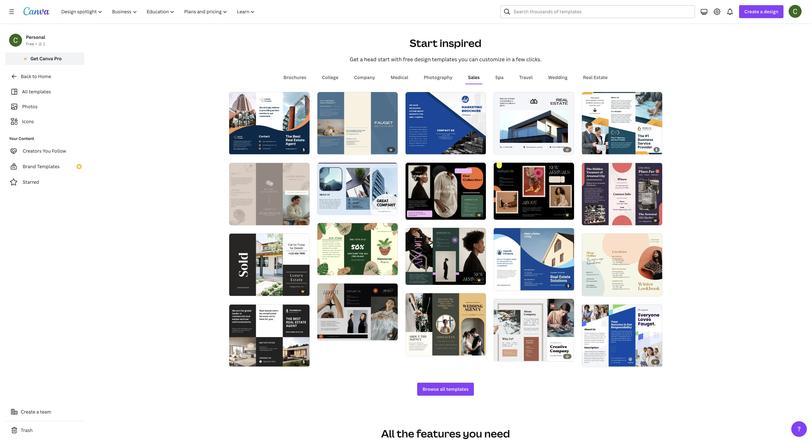 Task type: locate. For each thing, give the bounding box(es) containing it.
1 horizontal spatial get
[[350, 56, 359, 63]]

start
[[378, 56, 390, 63]]

starred link
[[5, 176, 84, 189]]

1 horizontal spatial design
[[765, 8, 779, 15]]

None search field
[[501, 5, 696, 18]]

1 of 2 for "blue luxury property real estate trifold brochure" "image" at the left top
[[322, 207, 331, 212]]

need
[[485, 427, 511, 441]]

modern fashion new collection trifold brochure image
[[406, 163, 486, 220], [494, 163, 575, 220]]

1 for blue pink creative market brochure image
[[587, 218, 589, 223]]

create a team
[[21, 409, 51, 415]]

2 for sales fashion product trifold brochure in pastel orange green yellow playful blobs style image
[[594, 289, 596, 294]]

0 horizontal spatial create
[[21, 409, 35, 415]]

0 vertical spatial design
[[765, 8, 779, 15]]

company
[[354, 74, 376, 80]]

1 of 2 for modern minimalist fashion branding trifold brochure image
[[410, 278, 420, 282]]

get
[[30, 55, 38, 62], [350, 56, 359, 63]]

$ for yellow minimalist business service provider trifold brochure image
[[656, 147, 658, 152]]

head
[[364, 56, 377, 63]]

1 of 2 for colorful hannover plants trifold brochure image
[[322, 268, 331, 273]]

all templates link
[[9, 86, 80, 98]]

get left canva in the left top of the page
[[30, 55, 38, 62]]

of for sales fashion product trifold brochure in pastel orange green yellow playful blobs style image
[[590, 289, 593, 294]]

create a team button
[[5, 406, 84, 419]]

in
[[506, 56, 511, 63]]

personal
[[26, 34, 45, 40]]

0 vertical spatial all
[[22, 89, 28, 95]]

your content
[[9, 136, 34, 141]]

create
[[745, 8, 760, 15], [21, 409, 35, 415]]

photography button
[[422, 71, 456, 84]]

brand templates
[[23, 164, 60, 170]]

0 horizontal spatial design
[[415, 56, 431, 63]]

a inside create a design dropdown button
[[761, 8, 764, 15]]

modern fashion new collection trifold brochure image for blue modern real estate trifold brochure image
[[494, 163, 575, 220]]

1 of 2 for 'modern fashion new collection trifold brochure' image related to blue modern real estate trifold brochure image
[[499, 212, 508, 217]]

templates right all
[[447, 387, 469, 393]]

free
[[26, 41, 34, 47]]

•
[[35, 41, 37, 47]]

photography
[[424, 74, 453, 80]]

all templates
[[22, 89, 51, 95]]

black white professional real estate promotion brochure image
[[229, 234, 310, 296]]

1 horizontal spatial create
[[745, 8, 760, 15]]

you left can
[[459, 56, 468, 63]]

blue pink creative market brochure image
[[582, 163, 663, 225]]

get left head
[[350, 56, 359, 63]]

1 for the light brown boho business coach brochure 'image'
[[234, 218, 236, 223]]

company button
[[352, 71, 378, 84]]

get for get a head start with free design templates you can customize in a few clicks.
[[350, 56, 359, 63]]

2
[[241, 147, 243, 152], [329, 147, 331, 152], [418, 147, 420, 152], [506, 147, 508, 152], [594, 147, 596, 152], [329, 207, 331, 212], [418, 212, 420, 217], [506, 212, 508, 217], [241, 218, 243, 223], [594, 218, 596, 223], [329, 268, 331, 273], [418, 278, 420, 282], [506, 283, 508, 288], [241, 289, 243, 294], [594, 289, 596, 294], [329, 333, 331, 338], [418, 348, 420, 353], [506, 354, 508, 359], [241, 360, 243, 365], [594, 360, 596, 365]]

2 for orange and navy modern real estate trifold brochure image
[[241, 147, 243, 152]]

browse all templates
[[423, 387, 469, 393]]

of for brown & dark green minimalist wedding trifold brochure image at the bottom
[[413, 348, 417, 353]]

templates
[[432, 56, 458, 63], [29, 89, 51, 95], [447, 387, 469, 393]]

1 of 2 for black white professional real estate promotion brochure image
[[234, 289, 243, 294]]

get inside button
[[30, 55, 38, 62]]

1
[[43, 41, 45, 47], [234, 147, 236, 152], [322, 147, 324, 152], [410, 147, 412, 152], [499, 147, 500, 152], [587, 147, 589, 152], [322, 207, 324, 212], [410, 212, 412, 217], [499, 212, 500, 217], [234, 218, 236, 223], [587, 218, 589, 223], [322, 268, 324, 273], [410, 278, 412, 282], [499, 283, 500, 288], [234, 289, 236, 294], [587, 289, 589, 294], [322, 333, 324, 338], [410, 348, 412, 353], [499, 354, 500, 359], [234, 360, 236, 365], [587, 360, 589, 365]]

modern fashion trend trifold brochure image
[[318, 284, 398, 341]]

1 horizontal spatial modern fashion new collection trifold brochure image
[[494, 163, 575, 220]]

1 of 2 for blue modern business marketing trifold brochure image
[[410, 147, 420, 152]]

light brown boho business coach brochure image
[[229, 163, 310, 225]]

1 vertical spatial all
[[382, 427, 395, 441]]

brand
[[23, 164, 36, 170]]

0 horizontal spatial get
[[30, 55, 38, 62]]

2 for creative company brown and gray trifold brochure image
[[506, 354, 508, 359]]

1 of 2 for brown & dark green minimalist wedding trifold brochure image at the bottom
[[410, 348, 420, 353]]

1 modern fashion new collection trifold brochure image from the left
[[406, 163, 486, 220]]

2 for white blue bold modern company profile trifold brochure image on the bottom of the page
[[594, 360, 596, 365]]

design inside create a design dropdown button
[[765, 8, 779, 15]]

1 for blue modern real estate trifold brochure image
[[499, 283, 500, 288]]

create inside dropdown button
[[745, 8, 760, 15]]

1 of 2
[[234, 147, 243, 152], [322, 147, 331, 152], [410, 147, 420, 152], [499, 147, 508, 152], [587, 147, 596, 152], [322, 207, 331, 212], [410, 212, 420, 217], [499, 212, 508, 217], [234, 218, 243, 223], [587, 218, 596, 223], [322, 268, 331, 273], [410, 278, 420, 282], [499, 283, 508, 288], [234, 289, 243, 294], [587, 289, 596, 294], [322, 333, 331, 338], [410, 348, 420, 353], [499, 354, 508, 359], [234, 360, 243, 365], [587, 360, 596, 365]]

1 get from the left
[[30, 55, 38, 62]]

college button
[[320, 71, 341, 84]]

1 of 2 link
[[229, 92, 310, 155], [318, 92, 398, 155], [406, 92, 486, 155], [494, 92, 575, 155], [582, 92, 663, 155], [229, 163, 310, 226], [318, 163, 398, 215], [406, 163, 486, 220], [494, 163, 575, 220], [582, 163, 663, 226], [318, 223, 398, 276], [406, 228, 486, 285], [494, 228, 575, 291], [229, 234, 310, 297], [582, 234, 663, 297], [318, 284, 398, 341], [406, 293, 486, 356], [494, 299, 575, 362], [229, 305, 310, 367], [582, 305, 663, 367]]

$
[[303, 147, 305, 152], [656, 147, 658, 152], [568, 283, 570, 288], [303, 360, 305, 365]]

1 for blue modern business marketing trifold brochure image
[[410, 147, 412, 152]]

of for the light brown boho business coach brochure 'image'
[[237, 218, 240, 223]]

create a design button
[[740, 5, 784, 18]]

of for creative company brown and gray trifold brochure image
[[501, 354, 505, 359]]

college
[[322, 74, 339, 80]]

browse all templates link
[[418, 383, 474, 396]]

2 for colorful hannover plants trifold brochure image
[[329, 268, 331, 273]]

all
[[22, 89, 28, 95], [382, 427, 395, 441]]

of for yellow minimalist business service provider trifold brochure image
[[590, 147, 593, 152]]

start inspired
[[410, 36, 482, 50]]

medical button
[[389, 71, 411, 84]]

of for white blue bold modern company profile trifold brochure image on the bottom of the page
[[590, 360, 593, 365]]

real estate button
[[581, 71, 611, 84]]

create a design
[[745, 8, 779, 15]]

2 for "blue luxury property real estate trifold brochure" "image" at the left top
[[329, 207, 331, 212]]

modern minimalist fashion branding trifold brochure image
[[406, 228, 486, 285]]

a for design
[[761, 8, 764, 15]]

all for all templates
[[22, 89, 28, 95]]

0 horizontal spatial modern fashion new collection trifold brochure image
[[406, 163, 486, 220]]

photos link
[[9, 101, 80, 113]]

templates
[[37, 164, 60, 170]]

creators you follow
[[23, 148, 66, 154]]

of for blue pink creative market brochure image
[[590, 218, 593, 223]]

modern fashion new collection trifold brochure image for modern minimalist fashion branding trifold brochure image
[[406, 163, 486, 220]]

2 for blue modern health wellness sales brochure image
[[329, 147, 331, 152]]

icons link
[[9, 116, 80, 128]]

home
[[38, 73, 51, 80]]

of for "blue luxury property real estate trifold brochure" "image" at the left top
[[325, 207, 328, 212]]

of for the grey simple minimalist real estate trifold brochure image
[[501, 147, 505, 152]]

orange and navy modern real estate trifold brochure image
[[229, 92, 310, 154]]

of for orange and navy modern real estate trifold brochure image
[[237, 147, 240, 152]]

design left christina overa icon
[[765, 8, 779, 15]]

a
[[761, 8, 764, 15], [360, 56, 363, 63], [512, 56, 515, 63], [36, 409, 39, 415]]

starred
[[23, 179, 39, 185]]

medical
[[391, 74, 409, 80]]

christina overa image
[[790, 5, 803, 18]]

get canva pro
[[30, 55, 62, 62]]

sales fashion product trifold brochure in pastel orange green yellow playful blobs style image
[[582, 234, 663, 296]]

2 for blue pink creative market brochure image
[[594, 218, 596, 223]]

2 for brown & dark green minimalist wedding trifold brochure image at the bottom
[[418, 348, 420, 353]]

2 vertical spatial templates
[[447, 387, 469, 393]]

of for modern minimalist fashion branding trifold brochure image
[[413, 278, 417, 282]]

1 for white blue bold modern company profile trifold brochure image on the bottom of the page
[[587, 360, 589, 365]]

of for colorful hannover plants trifold brochure image
[[325, 268, 328, 273]]

1 for modern fashion trend trifold brochure image
[[322, 333, 324, 338]]

design right free
[[415, 56, 431, 63]]

you
[[459, 56, 468, 63], [463, 427, 483, 441]]

all
[[440, 387, 446, 393]]

1 for orange and navy modern real estate trifold brochure image
[[234, 147, 236, 152]]

0 horizontal spatial all
[[22, 89, 28, 95]]

a inside create a team button
[[36, 409, 39, 415]]

1 vertical spatial design
[[415, 56, 431, 63]]

0 vertical spatial create
[[745, 8, 760, 15]]

1 vertical spatial create
[[21, 409, 35, 415]]

1 horizontal spatial all
[[382, 427, 395, 441]]

a for team
[[36, 409, 39, 415]]

create inside button
[[21, 409, 35, 415]]

travel button
[[517, 71, 536, 84]]

back to home link
[[5, 70, 84, 83]]

1 for colorful hannover plants trifold brochure image
[[322, 268, 324, 273]]

travel
[[520, 74, 533, 80]]

back
[[21, 73, 31, 80]]

1 of 2 for creative company brown and gray trifold brochure image
[[499, 354, 508, 359]]

of for blue modern real estate trifold brochure image
[[501, 283, 505, 288]]

of
[[237, 147, 240, 152], [325, 147, 328, 152], [413, 147, 417, 152], [501, 147, 505, 152], [590, 147, 593, 152], [325, 207, 328, 212], [413, 212, 417, 217], [501, 212, 505, 217], [237, 218, 240, 223], [590, 218, 593, 223], [325, 268, 328, 273], [413, 278, 417, 282], [501, 283, 505, 288], [237, 289, 240, 294], [590, 289, 593, 294], [325, 333, 328, 338], [413, 348, 417, 353], [501, 354, 505, 359], [237, 360, 240, 365], [590, 360, 593, 365]]

1 for sales fashion product trifold brochure in pastel orange green yellow playful blobs style image
[[587, 289, 589, 294]]

features
[[417, 427, 461, 441]]

all left the
[[382, 427, 395, 441]]

black modern real estate brochure image
[[229, 305, 310, 367]]

2 get from the left
[[350, 56, 359, 63]]

1 vertical spatial templates
[[29, 89, 51, 95]]

real estate
[[584, 74, 608, 80]]

you left the need
[[463, 427, 483, 441]]

1 for creative company brown and gray trifold brochure image
[[499, 354, 500, 359]]

templates down back to home
[[29, 89, 51, 95]]

inspired
[[440, 36, 482, 50]]

templates down start inspired
[[432, 56, 458, 63]]

2 modern fashion new collection trifold brochure image from the left
[[494, 163, 575, 220]]

design
[[765, 8, 779, 15], [415, 56, 431, 63]]

all down back
[[22, 89, 28, 95]]



Task type: describe. For each thing, give the bounding box(es) containing it.
brochures
[[284, 74, 307, 80]]

1 for the grey simple minimalist real estate trifold brochure image
[[499, 147, 500, 152]]

browse
[[423, 387, 439, 393]]

icons
[[22, 118, 34, 125]]

a for head
[[360, 56, 363, 63]]

of for modern fashion trend trifold brochure image
[[325, 333, 328, 338]]

1 of 2 for yellow minimalist business service provider trifold brochure image
[[587, 147, 596, 152]]

of for black white professional real estate promotion brochure image
[[237, 289, 240, 294]]

creators
[[23, 148, 42, 154]]

0 vertical spatial templates
[[432, 56, 458, 63]]

spa
[[496, 74, 504, 80]]

trash link
[[5, 424, 84, 437]]

pro
[[54, 55, 62, 62]]

2 for the light brown boho business coach brochure 'image'
[[241, 218, 243, 223]]

real
[[584, 74, 593, 80]]

2 for modern fashion trend trifold brochure image
[[329, 333, 331, 338]]

get canva pro button
[[5, 53, 84, 65]]

1 of 2 for the light brown boho business coach brochure 'image'
[[234, 218, 243, 223]]

1 of 2 for 'modern fashion new collection trifold brochure' image associated with modern minimalist fashion branding trifold brochure image
[[410, 212, 420, 217]]

1 of 2 for blue modern health wellness sales brochure image
[[322, 147, 331, 152]]

1 for yellow minimalist business service provider trifold brochure image
[[587, 147, 589, 152]]

all the features you need
[[382, 427, 511, 441]]

2 for blue modern business marketing trifold brochure image
[[418, 147, 420, 152]]

free
[[403, 56, 413, 63]]

get a head start with free design templates you can customize in a few clicks.
[[350, 56, 542, 63]]

follow
[[52, 148, 66, 154]]

photos
[[22, 104, 38, 110]]

$ for blue modern real estate trifold brochure image
[[568, 283, 570, 288]]

2 for black modern real estate brochure image
[[241, 360, 243, 365]]

1 of 2 for the grey simple minimalist real estate trifold brochure image
[[499, 147, 508, 152]]

spa button
[[493, 71, 507, 84]]

2 for yellow minimalist business service provider trifold brochure image
[[594, 147, 596, 152]]

1 of 2 for blue modern real estate trifold brochure image
[[499, 283, 508, 288]]

blue luxury property real estate trifold brochure image
[[318, 163, 398, 215]]

yellow minimalist business service provider trifold brochure image
[[582, 92, 663, 154]]

brochures button
[[281, 71, 309, 84]]

grey simple minimalist real estate trifold brochure image
[[494, 92, 575, 154]]

2 for blue modern real estate trifold brochure image
[[506, 283, 508, 288]]

you
[[43, 148, 51, 154]]

clicks.
[[527, 56, 542, 63]]

wedding button
[[546, 71, 571, 84]]

1 for modern minimalist fashion branding trifold brochure image
[[410, 278, 412, 282]]

brown & dark green minimalist wedding trifold brochure image
[[406, 294, 486, 356]]

of for blue modern business marketing trifold brochure image
[[413, 147, 417, 152]]

your
[[9, 136, 18, 141]]

1 for brown & dark green minimalist wedding trifold brochure image at the bottom
[[410, 348, 412, 353]]

few
[[517, 56, 526, 63]]

team
[[40, 409, 51, 415]]

colorful hannover plants trifold brochure image
[[318, 223, 398, 276]]

customize
[[480, 56, 505, 63]]

2 for black white professional real estate promotion brochure image
[[241, 289, 243, 294]]

create for create a design
[[745, 8, 760, 15]]

1 for blue modern health wellness sales brochure image
[[322, 147, 324, 152]]

2 for modern minimalist fashion branding trifold brochure image
[[418, 278, 420, 282]]

1 of 2 for blue pink creative market brochure image
[[587, 218, 596, 223]]

get for get canva pro
[[30, 55, 38, 62]]

1 of 2 for black modern real estate brochure image
[[234, 360, 243, 365]]

$ for black modern real estate brochure image
[[303, 360, 305, 365]]

1 of 2 for orange and navy modern real estate trifold brochure image
[[234, 147, 243, 152]]

wedding
[[549, 74, 568, 80]]

of for blue modern health wellness sales brochure image
[[325, 147, 328, 152]]

back to home
[[21, 73, 51, 80]]

canva
[[39, 55, 53, 62]]

Search search field
[[514, 6, 692, 18]]

1 vertical spatial you
[[463, 427, 483, 441]]

to
[[32, 73, 37, 80]]

estate
[[594, 74, 608, 80]]

with
[[391, 56, 402, 63]]

brand templates link
[[5, 160, 84, 173]]

content
[[19, 136, 34, 141]]

sales
[[469, 74, 480, 80]]

0 vertical spatial you
[[459, 56, 468, 63]]

free •
[[26, 41, 37, 47]]

1 for black white professional real estate promotion brochure image
[[234, 289, 236, 294]]

creators you follow link
[[5, 145, 84, 158]]

blue modern business marketing trifold brochure image
[[406, 92, 486, 154]]

blue modern real estate trifold brochure image
[[494, 228, 575, 291]]

creative company brown and gray trifold brochure image
[[494, 299, 575, 362]]

the
[[397, 427, 415, 441]]

of for black modern real estate brochure image
[[237, 360, 240, 365]]

1 of 2 for white blue bold modern company profile trifold brochure image on the bottom of the page
[[587, 360, 596, 365]]

2 for the grey simple minimalist real estate trifold brochure image
[[506, 147, 508, 152]]

all for all the features you need
[[382, 427, 395, 441]]

of for 'modern fashion new collection trifold brochure' image related to blue modern real estate trifold brochure image
[[501, 212, 505, 217]]

of for 'modern fashion new collection trifold brochure' image associated with modern minimalist fashion branding trifold brochure image
[[413, 212, 417, 217]]

1 for black modern real estate brochure image
[[234, 360, 236, 365]]

$ for orange and navy modern real estate trifold brochure image
[[303, 147, 305, 152]]

1 of 2 for sales fashion product trifold brochure in pastel orange green yellow playful blobs style image
[[587, 289, 596, 294]]

white blue bold modern company profile trifold brochure image
[[582, 305, 663, 367]]

sales button
[[466, 71, 483, 84]]

top level navigation element
[[57, 5, 261, 18]]

can
[[469, 56, 478, 63]]

1 of 2 for modern fashion trend trifold brochure image
[[322, 333, 331, 338]]

create for create a team
[[21, 409, 35, 415]]

start
[[410, 36, 438, 50]]

1 for "blue luxury property real estate trifold brochure" "image" at the left top
[[322, 207, 324, 212]]

trash
[[21, 428, 33, 434]]

blue modern health wellness sales brochure image
[[318, 92, 398, 154]]



Task type: vqa. For each thing, say whether or not it's contained in the screenshot.
'Gary Orlando' icon
no



